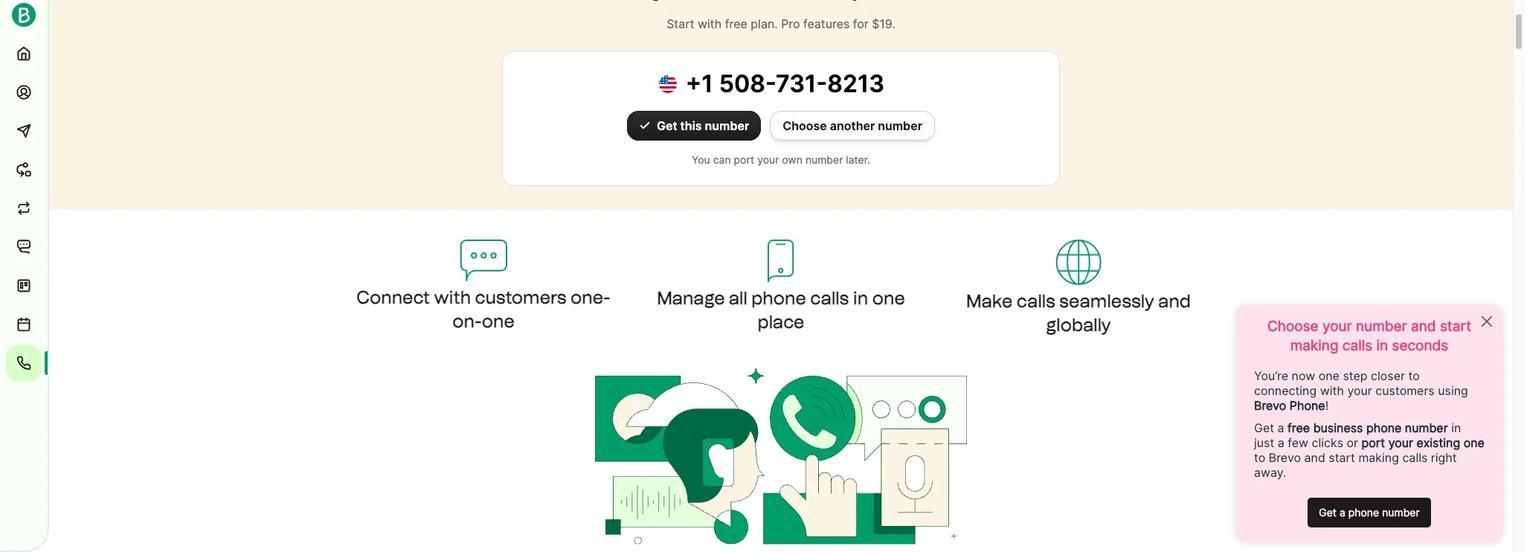 Task type: vqa. For each thing, say whether or not it's contained in the screenshot.
size:
no



Task type: describe. For each thing, give the bounding box(es) containing it.
pro
[[781, 16, 800, 31]]

plan.
[[751, 16, 778, 31]]

connect
[[357, 286, 430, 308]]

start with free plan. pro features for $19.
[[667, 16, 896, 31]]

with for free
[[698, 16, 722, 31]]

calls inside make calls seamlessly and globally
[[1017, 290, 1056, 312]]

manage all phone calls in one place
[[657, 287, 905, 333]]

in
[[853, 287, 869, 309]]

you can port your own number later.
[[692, 153, 871, 166]]

one for in
[[873, 287, 905, 309]]

another
[[830, 118, 875, 133]]

on-
[[453, 310, 482, 332]]

1 horizontal spatial number
[[806, 153, 843, 166]]

choose
[[783, 118, 827, 133]]

seamlessly
[[1060, 290, 1155, 312]]

make calls seamlessly and globally
[[967, 290, 1191, 336]]

this
[[680, 118, 702, 133]]

choose another number
[[783, 118, 923, 133]]

your
[[758, 153, 779, 166]]

and
[[1159, 290, 1191, 312]]

all
[[729, 287, 748, 309]]

+1 508-731-8213
[[686, 69, 885, 98]]

free
[[725, 16, 748, 31]]

place
[[758, 311, 805, 333]]

508-
[[719, 69, 776, 98]]



Task type: locate. For each thing, give the bounding box(es) containing it.
us image
[[659, 75, 686, 93]]

one down customers
[[482, 310, 515, 332]]

one inside connect with customers one- on-one
[[482, 310, 515, 332]]

0 horizontal spatial calls
[[811, 287, 849, 309]]

0 horizontal spatial number
[[705, 118, 750, 133]]

1 horizontal spatial one
[[873, 287, 905, 309]]

later.
[[846, 153, 871, 166]]

0 vertical spatial one
[[873, 287, 905, 309]]

manage
[[657, 287, 725, 309]]

make
[[967, 290, 1013, 312]]

number for get this number
[[705, 118, 750, 133]]

can
[[713, 153, 731, 166]]

get this number button
[[627, 111, 761, 141]]

number right another
[[878, 118, 923, 133]]

one inside manage all phone calls in one place
[[873, 287, 905, 309]]

for
[[853, 16, 869, 31]]

one
[[873, 287, 905, 309], [482, 310, 515, 332]]

number
[[705, 118, 750, 133], [878, 118, 923, 133], [806, 153, 843, 166]]

1 vertical spatial one
[[482, 310, 515, 332]]

with for customers
[[434, 286, 471, 308]]

get
[[657, 118, 678, 133]]

you
[[692, 153, 710, 166]]

calls right make at the bottom of page
[[1017, 290, 1056, 312]]

connect with customers one- on-one
[[357, 286, 611, 332]]

calls
[[811, 287, 849, 309], [1017, 290, 1056, 312]]

+1
[[686, 69, 713, 98]]

calls inside manage all phone calls in one place
[[811, 287, 849, 309]]

number right own
[[806, 153, 843, 166]]

0 horizontal spatial with
[[434, 286, 471, 308]]

one for on-
[[482, 310, 515, 332]]

8213
[[828, 69, 885, 98]]

globally
[[1046, 314, 1111, 336]]

one right in
[[873, 287, 905, 309]]

$19.
[[872, 16, 896, 31]]

number for choose another number
[[878, 118, 923, 133]]

phone
[[752, 287, 806, 309]]

1 horizontal spatial calls
[[1017, 290, 1056, 312]]

0 horizontal spatial one
[[482, 310, 515, 332]]

731-
[[776, 69, 828, 98]]

start
[[667, 16, 695, 31]]

features
[[804, 16, 850, 31]]

1 horizontal spatial with
[[698, 16, 722, 31]]

with left free
[[698, 16, 722, 31]]

one-
[[571, 286, 611, 308]]

0 vertical spatial with
[[698, 16, 722, 31]]

customers
[[475, 286, 567, 308]]

number inside choose another number button
[[878, 118, 923, 133]]

calls left in
[[811, 287, 849, 309]]

get this number
[[657, 118, 750, 133]]

with
[[698, 16, 722, 31], [434, 286, 471, 308]]

number up "can"
[[705, 118, 750, 133]]

with up on-
[[434, 286, 471, 308]]

port
[[734, 153, 755, 166]]

with inside connect with customers one- on-one
[[434, 286, 471, 308]]

number inside get this number button
[[705, 118, 750, 133]]

2 horizontal spatial number
[[878, 118, 923, 133]]

1 vertical spatial with
[[434, 286, 471, 308]]

own
[[782, 153, 803, 166]]

choose another number button
[[770, 111, 935, 141]]

dialog
[[1513, 0, 1525, 552]]



